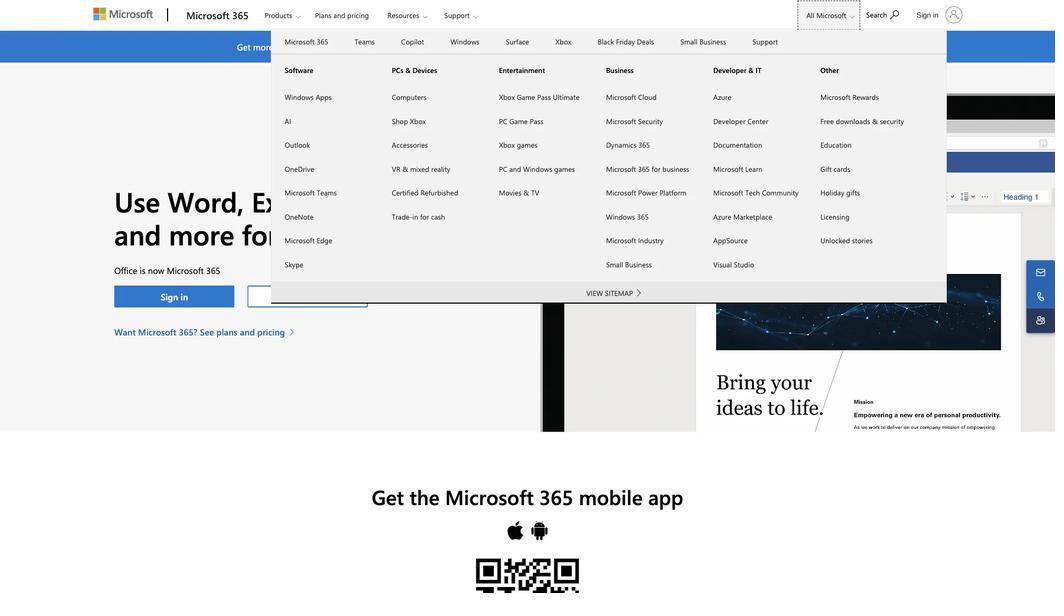 Task type: vqa. For each thing, say whether or not it's contained in the screenshot.
Windows corresponding to Windows 365
yes



Task type: locate. For each thing, give the bounding box(es) containing it.
the
[[382, 216, 422, 252], [410, 483, 440, 511]]

small business inside business element
[[606, 260, 652, 269]]

support inside dropdown button
[[444, 10, 470, 20]]

& left tv
[[524, 188, 529, 198]]

pricing
[[347, 10, 369, 20], [257, 326, 285, 338]]

1 vertical spatial small business link
[[593, 253, 700, 276]]

1 horizontal spatial web
[[430, 216, 482, 252]]

game for xbox
[[517, 92, 535, 102]]

2 vertical spatial in
[[181, 291, 188, 303]]

all
[[807, 10, 815, 20]]

0 vertical spatial developer
[[713, 65, 747, 75]]

developer down $1.99/month.
[[713, 65, 747, 75]]

for left business
[[652, 164, 661, 174]]

outlook
[[285, 140, 310, 150]]

in inside the pcs & devices element
[[413, 212, 418, 222]]

teams up onenote link
[[317, 188, 337, 198]]

ai link
[[272, 109, 379, 133]]

sign down office is now microsoft 365
[[161, 291, 178, 303]]

web right the
[[391, 41, 407, 52]]

1 horizontal spatial sign
[[277, 291, 294, 303]]

0 horizontal spatial support
[[444, 10, 470, 20]]

holiday
[[821, 188, 845, 198]]

0 vertical spatial business
[[700, 37, 726, 46]]

microsoft security
[[606, 116, 663, 126]]

security
[[638, 116, 663, 126]]

basic.
[[351, 41, 372, 52]]

pass for pc game pass
[[530, 116, 544, 126]]

for left onenote
[[242, 216, 278, 252]]

business
[[700, 37, 726, 46], [606, 65, 634, 75], [625, 260, 652, 269]]

for right up
[[309, 291, 321, 303]]

0 vertical spatial free
[[640, 41, 655, 52]]

windows
[[451, 37, 480, 46], [285, 92, 314, 102], [523, 164, 552, 174], [606, 212, 635, 222]]

1 horizontal spatial more
[[253, 41, 273, 52]]

gb
[[503, 41, 514, 52]]

small for black friday deals
[[681, 37, 698, 46]]

microsoft security link
[[593, 109, 700, 133]]

small up the view sitemap link
[[606, 260, 623, 269]]

pc up movies
[[499, 164, 507, 174]]

1 horizontal spatial get
[[372, 483, 404, 511]]

microsoft 365 link
[[181, 1, 254, 30], [272, 30, 341, 54]]

0 horizontal spatial sign in
[[161, 291, 188, 303]]

downloads
[[836, 116, 870, 126]]

windows left apps
[[285, 92, 314, 102]]

pass inside xbox game pass ultimate link
[[537, 92, 551, 102]]

windows inside software element
[[285, 92, 314, 102]]

0 vertical spatial support
[[444, 10, 470, 20]]

0 horizontal spatial microsoft 365
[[186, 9, 249, 22]]

windows inside entertainment 'element'
[[523, 164, 552, 174]]

1 vertical spatial the
[[410, 483, 440, 511]]

1 vertical spatial pass
[[530, 116, 544, 126]]

view
[[586, 288, 603, 298]]

software element
[[272, 85, 379, 276]]

0 vertical spatial small
[[681, 37, 698, 46]]

in down office is now microsoft 365
[[181, 291, 188, 303]]

0 vertical spatial teams
[[355, 37, 375, 46]]

2 horizontal spatial get
[[759, 41, 773, 52]]

1 vertical spatial azure
[[713, 212, 732, 222]]

xbox for xbox game pass ultimate
[[499, 92, 515, 102]]

0 horizontal spatial teams
[[317, 188, 337, 198]]

1 horizontal spatial small business
[[681, 37, 726, 46]]

small business for microsoft industry
[[606, 260, 652, 269]]

and down xbox games
[[509, 164, 521, 174]]

more
[[253, 41, 273, 52], [169, 216, 234, 252]]

& left security
[[872, 116, 878, 126]]

microsoft cloud
[[606, 92, 657, 102]]

black
[[598, 37, 614, 46]]

microsoft tech community link
[[700, 181, 807, 205]]

2 developer from the top
[[713, 116, 746, 126]]

certified
[[392, 188, 419, 198]]

2 horizontal spatial in
[[933, 10, 939, 19]]

microsoft cloud link
[[593, 85, 700, 109]]

pc and windows games link
[[486, 157, 593, 181]]

for inside microsoft 365 for business link
[[652, 164, 661, 174]]

more up office is now microsoft 365
[[169, 216, 234, 252]]

0 horizontal spatial pricing
[[257, 326, 285, 338]]

windows up microsoft industry
[[606, 212, 635, 222]]

2 pc from the top
[[499, 164, 507, 174]]

xbox right secure
[[556, 37, 571, 46]]

for inside the trade-in for cash link
[[420, 212, 429, 222]]

2 azure from the top
[[713, 212, 732, 222]]

and
[[334, 10, 345, 20], [610, 41, 624, 52], [509, 164, 521, 174], [114, 216, 161, 252], [240, 326, 255, 338]]

0 vertical spatial sign in
[[917, 10, 939, 19]]

& left it
[[749, 65, 754, 75]]

view sitemap link
[[535, 283, 683, 302]]

developer inside heading
[[713, 65, 747, 75]]

unlocked stories
[[821, 236, 873, 245]]

support up it
[[753, 37, 778, 46]]

windows 365 link
[[593, 205, 700, 229]]

2 vertical spatial business
[[625, 260, 652, 269]]

black friday deals link
[[585, 30, 667, 54]]

& for movies & tv
[[524, 188, 529, 198]]

mobile
[[579, 483, 643, 511]]

pass left ultimate
[[537, 92, 551, 102]]

azure
[[713, 92, 732, 102], [713, 212, 732, 222]]

learn
[[745, 164, 763, 174]]

0 vertical spatial the
[[382, 216, 422, 252]]

windows down support dropdown button
[[451, 37, 480, 46]]

windows for windows
[[451, 37, 480, 46]]

pass down xbox game pass ultimate
[[530, 116, 544, 126]]

pc for pc game pass
[[499, 116, 507, 126]]

1 developer from the top
[[713, 65, 747, 75]]

1 vertical spatial web
[[430, 216, 482, 252]]

xbox for xbox
[[556, 37, 571, 46]]

small business link for microsoft industry
[[593, 253, 700, 276]]

1 horizontal spatial small
[[681, 37, 698, 46]]

business for microsoft industry
[[625, 260, 652, 269]]

trade-in for cash link
[[379, 205, 486, 229]]

1 horizontal spatial teams
[[355, 37, 375, 46]]

sign in down office is now microsoft 365
[[161, 291, 188, 303]]

developer up documentation
[[713, 116, 746, 126]]

game up xbox games
[[509, 116, 528, 126]]

the inside use word, excel, powerpoint and more for free on the web
[[382, 216, 422, 252]]

small business link up developer & it
[[667, 30, 740, 54]]

sign up for free
[[277, 291, 339, 303]]

games down the "pc game pass"
[[517, 140, 538, 150]]

365 inside 'dynamics 365' "link"
[[639, 140, 650, 150]]

0 horizontal spatial get
[[237, 41, 251, 52]]

& for developer & it
[[749, 65, 754, 75]]

in left cash
[[413, 212, 418, 222]]

small business down microsoft industry
[[606, 260, 652, 269]]

accessories
[[392, 140, 428, 150]]

1 vertical spatial small
[[606, 260, 623, 269]]

1 horizontal spatial sign in link
[[910, 2, 967, 28]]

love,
[[447, 41, 465, 52]]

game up the "pc game pass"
[[517, 92, 535, 102]]

0 vertical spatial microsoft 365
[[186, 9, 249, 22]]

pricing right plans at the left bottom of the page
[[257, 326, 285, 338]]

1 vertical spatial business
[[606, 65, 634, 75]]

support up the "windows" link
[[444, 10, 470, 20]]

sign left up
[[277, 291, 294, 303]]

more left with
[[253, 41, 273, 52]]

games down the xbox games link
[[554, 164, 575, 174]]

movies & tv link
[[486, 181, 593, 205]]

for
[[652, 164, 661, 174], [420, 212, 429, 222], [242, 216, 278, 252], [309, 291, 321, 303]]

azure up appsource
[[713, 212, 732, 222]]

xbox
[[556, 37, 571, 46], [499, 92, 515, 102], [410, 116, 426, 126], [499, 140, 515, 150]]

developer
[[713, 65, 747, 75], [713, 116, 746, 126]]

refurbished
[[421, 188, 458, 198]]

0 vertical spatial web
[[391, 41, 407, 52]]

1 horizontal spatial in
[[413, 212, 418, 222]]

1 vertical spatial support
[[753, 37, 778, 46]]

xbox inside the pcs & devices element
[[410, 116, 426, 126]]

onedrive link
[[272, 157, 379, 181]]

1 vertical spatial games
[[554, 164, 575, 174]]

pass inside pc game pass link
[[530, 116, 544, 126]]

1 azure from the top
[[713, 92, 732, 102]]

0 horizontal spatial games
[[517, 140, 538, 150]]

365 inside windows 365 link
[[637, 212, 649, 222]]

xbox down the "pc game pass"
[[499, 140, 515, 150]]

business up developer & it
[[700, 37, 726, 46]]

sign right search search box
[[917, 10, 931, 19]]

0 horizontal spatial small business
[[606, 260, 652, 269]]

microsoft rewards link
[[807, 85, 915, 109]]

microsoft inside "dropdown button"
[[817, 10, 847, 20]]

0 horizontal spatial small
[[606, 260, 623, 269]]

& right vr
[[403, 164, 408, 174]]

1 vertical spatial more
[[169, 216, 234, 252]]

sign in
[[917, 10, 939, 19], [161, 291, 188, 303]]

mixed
[[410, 164, 429, 174]]

azure for azure marketplace
[[713, 212, 732, 222]]

0 vertical spatial game
[[517, 92, 535, 102]]

1 vertical spatial small business
[[606, 260, 652, 269]]

1 vertical spatial free
[[286, 216, 334, 252]]

xbox up the "pc game pass"
[[499, 92, 515, 102]]

azure inside azure marketplace link
[[713, 212, 732, 222]]

azure inside "azure" link
[[713, 92, 732, 102]]

sign in right search search box
[[917, 10, 939, 19]]

windows link
[[437, 30, 493, 54]]

& inside entertainment 'element'
[[524, 188, 529, 198]]

pc
[[499, 116, 507, 126], [499, 164, 507, 174]]

web down refurbished
[[430, 216, 482, 252]]

1 vertical spatial teams
[[317, 188, 337, 198]]

search
[[866, 10, 887, 20]]

education
[[821, 140, 852, 150]]

word,
[[168, 183, 244, 219]]

a computer screen showing a resume being created in word on the web. image
[[528, 91, 1055, 432]]

azure up developer center
[[713, 92, 732, 102]]

100
[[486, 41, 500, 52]]

for left cash
[[420, 212, 429, 222]]

business down ad- in the top right of the page
[[606, 65, 634, 75]]

web
[[391, 41, 407, 52], [430, 216, 482, 252]]

it
[[756, 65, 762, 75]]

small business link down industry
[[593, 253, 700, 276]]

app
[[648, 483, 684, 511]]

1 vertical spatial pc
[[499, 164, 507, 174]]

microsoft industry
[[606, 236, 664, 245]]

get the microsoft 365 mobile app
[[372, 483, 684, 511]]

microsoft 365
[[186, 9, 249, 22], [285, 37, 328, 46]]

qr code to download the microsoft 365 mobile app image
[[473, 556, 583, 594]]

1 horizontal spatial support
[[753, 37, 778, 46]]

developer & it element
[[700, 85, 807, 276]]

& for vr & mixed reality
[[403, 164, 408, 174]]

0 vertical spatial azure
[[713, 92, 732, 102]]

microsoft 365 for business link
[[593, 157, 700, 181]]

for inside sign up for free link
[[309, 291, 321, 303]]

and up is
[[114, 216, 161, 252]]

powerpoint
[[328, 183, 472, 219]]

small for microsoft industry
[[606, 260, 623, 269]]

0 vertical spatial more
[[253, 41, 273, 52]]

pcs
[[392, 65, 404, 75]]

& for pcs & devices
[[406, 65, 411, 75]]

0 vertical spatial small business
[[681, 37, 726, 46]]

1 vertical spatial game
[[509, 116, 528, 126]]

computers link
[[379, 85, 486, 109]]

now
[[148, 264, 164, 276]]

surface
[[506, 37, 529, 46]]

windows up "movies & tv" link
[[523, 164, 552, 174]]

0 vertical spatial sign in link
[[910, 2, 967, 28]]

windows inside business element
[[606, 212, 635, 222]]

microsoft teams link
[[272, 181, 379, 205]]

accessories link
[[379, 133, 486, 157]]

plans
[[216, 326, 238, 338]]

1 pc from the top
[[499, 116, 507, 126]]

pricing up teams link on the top left of the page
[[347, 10, 369, 20]]

microsoft industry link
[[593, 229, 700, 253]]

1 vertical spatial in
[[413, 212, 418, 222]]

0 vertical spatial pass
[[537, 92, 551, 102]]

surface link
[[493, 30, 542, 54]]

small business right the email.
[[681, 37, 726, 46]]

business down microsoft industry
[[625, 260, 652, 269]]

xbox right shop
[[410, 116, 426, 126]]

tech
[[745, 188, 760, 198]]

holiday gifts
[[821, 188, 860, 198]]

studio
[[734, 260, 754, 269]]

0 vertical spatial pc
[[499, 116, 507, 126]]

0 horizontal spatial sign in link
[[114, 286, 235, 308]]

pc up xbox games
[[499, 116, 507, 126]]

view sitemap
[[586, 288, 633, 298]]

developer for developer & it
[[713, 65, 747, 75]]

dynamics 365
[[606, 140, 650, 150]]

other element
[[807, 85, 915, 253]]

sign in link
[[910, 2, 967, 28], [114, 286, 235, 308]]

1 horizontal spatial pricing
[[347, 10, 369, 20]]

0 horizontal spatial more
[[169, 216, 234, 252]]

onenote
[[285, 212, 314, 222]]

1 vertical spatial sign in link
[[114, 286, 235, 308]]

teams down plans and pricing
[[355, 37, 375, 46]]

1 horizontal spatial microsoft 365
[[285, 37, 328, 46]]

1 vertical spatial developer
[[713, 116, 746, 126]]

certified refurbished link
[[379, 181, 486, 205]]

small right the email.
[[681, 37, 698, 46]]

0 vertical spatial games
[[517, 140, 538, 150]]

small inside business element
[[606, 260, 623, 269]]

0 vertical spatial small business link
[[667, 30, 740, 54]]

get for get the microsoft 365 mobile app
[[372, 483, 404, 511]]

entertainment
[[499, 65, 545, 75]]

Search search field
[[861, 2, 910, 26]]

azure for azure
[[713, 92, 732, 102]]

0 horizontal spatial in
[[181, 291, 188, 303]]

& right pcs
[[406, 65, 411, 75]]

other heading
[[807, 55, 915, 85]]

business element
[[593, 85, 700, 276]]

&
[[406, 65, 411, 75], [749, 65, 754, 75], [872, 116, 878, 126], [403, 164, 408, 174], [524, 188, 529, 198]]

tv
[[531, 188, 539, 198]]

for inside use word, excel, powerpoint and more for free on the web
[[242, 216, 278, 252]]

developer for developer center
[[713, 116, 746, 126]]

in right search search box
[[933, 10, 939, 19]]



Task type: describe. For each thing, give the bounding box(es) containing it.
education link
[[807, 133, 915, 157]]

plans
[[315, 10, 332, 20]]

developer & it heading
[[700, 55, 807, 85]]

microsoft teams
[[285, 188, 337, 198]]

0 vertical spatial pricing
[[347, 10, 369, 20]]

appsource link
[[700, 229, 807, 253]]

and inside use word, excel, powerpoint and more for free on the web
[[114, 216, 161, 252]]

vr & mixed reality link
[[379, 157, 486, 181]]

and inside entertainment 'element'
[[509, 164, 521, 174]]

pc for pc and windows games
[[499, 164, 507, 174]]

for for microsoft
[[652, 164, 661, 174]]

microsoft image
[[93, 8, 153, 20]]

power
[[638, 188, 658, 198]]

reality
[[431, 164, 450, 174]]

ultimate
[[553, 92, 580, 102]]

1 vertical spatial microsoft 365
[[285, 37, 328, 46]]

the
[[374, 41, 389, 52]]

for for sign
[[309, 291, 321, 303]]

microsoft tech community
[[713, 188, 799, 198]]

pcs & devices heading
[[379, 55, 486, 85]]

vr & mixed reality
[[392, 164, 450, 174]]

2 horizontal spatial sign
[[917, 10, 931, 19]]

center
[[748, 116, 768, 126]]

1 horizontal spatial microsoft 365 link
[[272, 30, 341, 54]]

1 vertical spatial pricing
[[257, 326, 285, 338]]

microsoft power platform link
[[593, 181, 700, 205]]

licensing link
[[807, 205, 915, 229]]

0 vertical spatial in
[[933, 10, 939, 19]]

free downloads & security link
[[807, 109, 915, 133]]

$1.99/month.
[[703, 41, 755, 52]]

deals
[[637, 37, 654, 46]]

and right plans at the left bottom of the page
[[240, 326, 255, 338]]

teams inside 'link'
[[317, 188, 337, 198]]

web inside use word, excel, powerpoint and more for free on the web
[[430, 216, 482, 252]]

& inside other element
[[872, 116, 878, 126]]

appsource
[[713, 236, 748, 245]]

get started link
[[759, 40, 818, 53]]

sitemap
[[605, 288, 633, 298]]

dynamics 365 link
[[593, 133, 700, 157]]

get for get more with microsoft 365 basic. the web apps you love, plus 100 gb of secure cloud storage and ad-free email. only $1.99/month. get started
[[237, 41, 251, 52]]

small business for black friday deals
[[681, 37, 726, 46]]

365 inside microsoft 365 for business link
[[638, 164, 650, 174]]

gift cards link
[[807, 157, 915, 181]]

outlook link
[[272, 133, 379, 157]]

see
[[200, 326, 214, 338]]

apps
[[316, 92, 332, 102]]

onenote link
[[272, 205, 379, 229]]

office
[[114, 264, 137, 276]]

0 horizontal spatial microsoft 365 link
[[181, 1, 254, 30]]

microsoft edge
[[285, 236, 332, 245]]

community
[[762, 188, 799, 198]]

visual studio
[[713, 260, 754, 269]]

apps
[[410, 41, 428, 52]]

rewards
[[853, 92, 879, 102]]

and right the plans
[[334, 10, 345, 20]]

game for pc
[[509, 116, 528, 126]]

of
[[516, 41, 524, 52]]

software heading
[[272, 55, 379, 85]]

for for trade-
[[420, 212, 429, 222]]

business inside heading
[[606, 65, 634, 75]]

pcs & devices
[[392, 65, 437, 75]]

support for support link
[[753, 37, 778, 46]]

microsoft inside 'link'
[[285, 188, 315, 198]]

xbox for xbox games
[[499, 140, 515, 150]]

products
[[265, 10, 292, 20]]

free inside use word, excel, powerpoint and more for free on the web
[[286, 216, 334, 252]]

you
[[431, 41, 445, 52]]

support for support dropdown button
[[444, 10, 470, 20]]

free downloads & security
[[821, 116, 904, 126]]

unlocked
[[821, 236, 850, 245]]

resources button
[[378, 1, 436, 30]]

pcs & devices element
[[379, 85, 486, 229]]

plus
[[468, 41, 484, 52]]

black friday deals
[[598, 37, 654, 46]]

pass for xbox game pass ultimate
[[537, 92, 551, 102]]

2 vertical spatial free
[[323, 291, 339, 303]]

xbox game pass ultimate
[[499, 92, 580, 102]]

ai
[[285, 116, 291, 126]]

platform
[[660, 188, 687, 198]]

movies
[[499, 188, 522, 198]]

email.
[[657, 41, 680, 52]]

windows for windows 365
[[606, 212, 635, 222]]

1 vertical spatial sign in
[[161, 291, 188, 303]]

business for black friday deals
[[700, 37, 726, 46]]

gifts
[[847, 188, 860, 198]]

windows for windows apps
[[285, 92, 314, 102]]

azure marketplace link
[[700, 205, 807, 229]]

windows apps
[[285, 92, 332, 102]]

is
[[140, 264, 146, 276]]

search button
[[861, 2, 904, 26]]

support button
[[435, 1, 487, 30]]

entertainment heading
[[486, 55, 593, 85]]

plans and pricing
[[315, 10, 369, 20]]

plans and pricing link
[[310, 1, 374, 27]]

other
[[821, 65, 839, 75]]

up
[[297, 291, 307, 303]]

0 horizontal spatial web
[[391, 41, 407, 52]]

sign up for free link
[[248, 286, 368, 308]]

visual studio link
[[700, 253, 807, 276]]

more inside use word, excel, powerpoint and more for free on the web
[[169, 216, 234, 252]]

0 horizontal spatial sign
[[161, 291, 178, 303]]

storage
[[578, 41, 607, 52]]

secure
[[527, 41, 552, 52]]

certified refurbished
[[392, 188, 458, 198]]

pc and windows games
[[499, 164, 575, 174]]

vr
[[392, 164, 401, 174]]

computers
[[392, 92, 427, 102]]

1 horizontal spatial sign in
[[917, 10, 939, 19]]

windows apps link
[[272, 85, 379, 109]]

resources
[[388, 10, 419, 20]]

entertainment element
[[486, 85, 593, 205]]

azure link
[[700, 85, 807, 109]]

started
[[775, 41, 803, 52]]

on
[[342, 216, 374, 252]]

holiday gifts link
[[807, 181, 915, 205]]

copilot link
[[388, 30, 437, 54]]

1 horizontal spatial games
[[554, 164, 575, 174]]

windows 365
[[606, 212, 649, 222]]

microsoft inside other element
[[821, 92, 851, 102]]

business heading
[[593, 55, 700, 85]]

and left ad- in the top right of the page
[[610, 41, 624, 52]]

products button
[[255, 1, 309, 30]]

all microsoft
[[807, 10, 847, 20]]

android and apple logos image
[[506, 520, 549, 542]]

documentation link
[[700, 133, 807, 157]]

devices
[[413, 65, 437, 75]]

licensing
[[821, 212, 850, 222]]

small business link for black friday deals
[[667, 30, 740, 54]]



